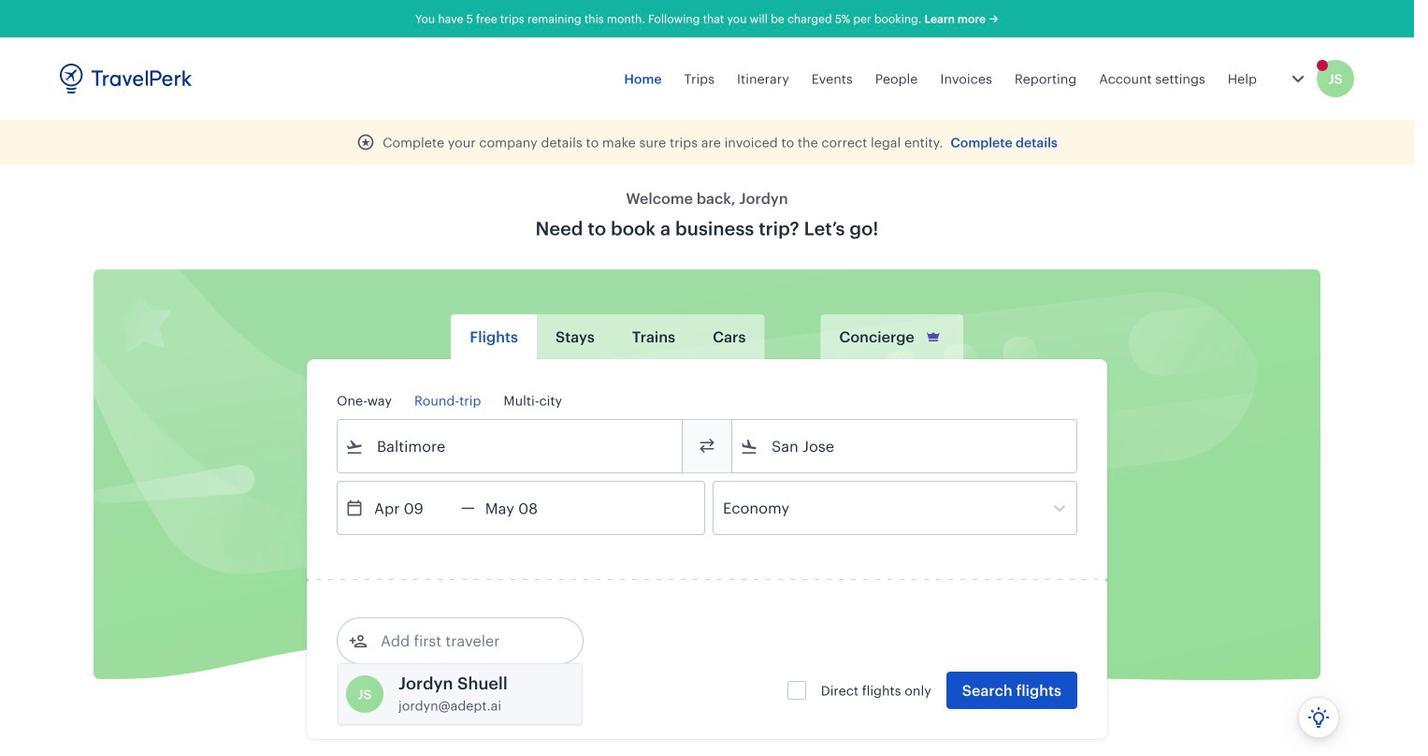 Task type: locate. For each thing, give the bounding box(es) containing it.
Add first traveler search field
[[368, 626, 562, 656]]

To search field
[[759, 431, 1053, 461]]

From search field
[[364, 431, 658, 461]]

Depart text field
[[364, 482, 461, 534]]



Task type: describe. For each thing, give the bounding box(es) containing it.
Return text field
[[475, 482, 572, 534]]



